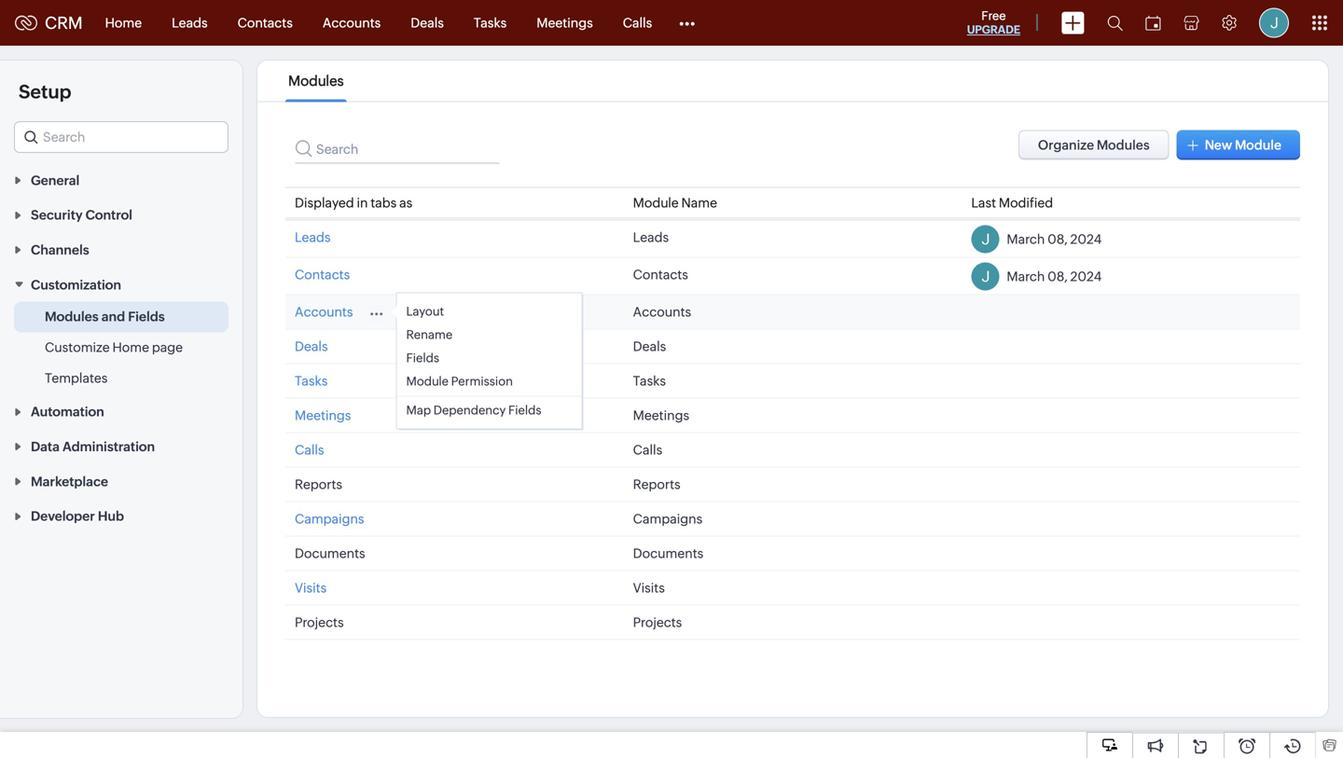 Task type: describe. For each thing, give the bounding box(es) containing it.
new module button
[[1177, 130, 1300, 160]]

calendar image
[[1146, 15, 1161, 30]]

layout
[[406, 305, 444, 319]]

2 visits from the left
[[633, 581, 665, 596]]

2 campaigns from the left
[[633, 512, 703, 527]]

data
[[31, 439, 60, 454]]

fields for rename
[[406, 351, 439, 365]]

general
[[31, 173, 80, 188]]

upgrade
[[967, 23, 1021, 36]]

crm
[[45, 13, 83, 32]]

security
[[31, 208, 83, 223]]

fields for dependency
[[508, 403, 542, 417]]

0 horizontal spatial tasks link
[[295, 374, 328, 389]]

security control button
[[0, 197, 243, 232]]

customization
[[31, 277, 121, 292]]

customization region
[[0, 302, 243, 394]]

channels
[[31, 243, 89, 257]]

modules for modules and fields
[[45, 309, 99, 324]]

customize home page link
[[45, 338, 183, 357]]

1 horizontal spatial leads
[[295, 230, 331, 245]]

displayed
[[295, 195, 354, 210]]

rename
[[406, 328, 453, 342]]

2 horizontal spatial leads
[[633, 230, 669, 245]]

Search text field
[[15, 122, 228, 152]]

search image
[[1107, 15, 1123, 31]]

module inside layout rename fields module permission
[[406, 375, 449, 389]]

1 documents from the left
[[295, 546, 365, 561]]

map
[[406, 403, 431, 417]]

Search text field
[[295, 130, 500, 164]]

name
[[681, 195, 717, 210]]

march 08, 2024 for leads
[[1007, 232, 1102, 247]]

create menu image
[[1062, 12, 1085, 34]]

hub
[[98, 509, 124, 524]]

and
[[101, 309, 125, 324]]

search element
[[1096, 0, 1134, 46]]

developer hub button
[[0, 499, 243, 533]]

new module
[[1205, 138, 1282, 153]]

1 horizontal spatial calls link
[[608, 0, 667, 45]]

home inside 'link'
[[105, 15, 142, 30]]

1 horizontal spatial leads link
[[295, 230, 331, 245]]

as
[[399, 195, 413, 210]]

profile element
[[1248, 0, 1300, 45]]

layout rename fields module permission
[[406, 305, 513, 389]]

2 horizontal spatial tasks
[[633, 374, 666, 389]]

08, for leads
[[1048, 232, 1068, 247]]

0 vertical spatial contacts link
[[223, 0, 308, 45]]

march 08, 2024 for contacts
[[1007, 269, 1102, 284]]

free
[[982, 9, 1006, 23]]

0 horizontal spatial meetings link
[[295, 408, 351, 423]]

campaigns link
[[295, 512, 364, 527]]

templates link
[[45, 369, 108, 387]]

setup
[[19, 81, 71, 103]]

visits link
[[295, 581, 327, 596]]

permission
[[451, 375, 513, 389]]

march for contacts
[[1007, 269, 1045, 284]]

1 visits from the left
[[295, 581, 327, 596]]

module inside button
[[1235, 138, 1282, 153]]

1 vertical spatial contacts link
[[295, 267, 350, 282]]

1 horizontal spatial meetings
[[537, 15, 593, 30]]

dependency
[[434, 403, 506, 417]]

channels button
[[0, 232, 243, 267]]

2024 for contacts
[[1071, 269, 1102, 284]]



Task type: vqa. For each thing, say whether or not it's contained in the screenshot.


Task type: locate. For each thing, give the bounding box(es) containing it.
accounts link
[[308, 0, 396, 45], [295, 305, 353, 320]]

1 vertical spatial fields
[[406, 351, 439, 365]]

general button
[[0, 162, 243, 197]]

data administration button
[[0, 429, 243, 464]]

fields
[[128, 309, 165, 324], [406, 351, 439, 365], [508, 403, 542, 417]]

0 vertical spatial leads link
[[157, 0, 223, 45]]

0 vertical spatial meetings link
[[522, 0, 608, 45]]

1 horizontal spatial reports
[[633, 477, 681, 492]]

leads link
[[157, 0, 223, 45], [295, 230, 331, 245]]

visits
[[295, 581, 327, 596], [633, 581, 665, 596]]

2 documents from the left
[[633, 546, 704, 561]]

accounts
[[323, 15, 381, 30], [295, 305, 353, 320], [633, 305, 691, 320]]

modules inside customization region
[[45, 309, 99, 324]]

developer hub
[[31, 509, 124, 524]]

1 vertical spatial accounts link
[[295, 305, 353, 320]]

1 projects from the left
[[295, 615, 344, 630]]

0 vertical spatial 08,
[[1048, 232, 1068, 247]]

2 march 08, 2024 from the top
[[1007, 269, 1102, 284]]

0 horizontal spatial meetings
[[295, 408, 351, 423]]

new
[[1205, 138, 1233, 153]]

page
[[152, 340, 183, 355]]

home right crm
[[105, 15, 142, 30]]

modules and fields
[[45, 309, 165, 324]]

None field
[[14, 121, 229, 153]]

profile image
[[1259, 8, 1289, 38]]

meetings link
[[522, 0, 608, 45], [295, 408, 351, 423]]

0 vertical spatial march
[[1007, 232, 1045, 247]]

fields down the rename
[[406, 351, 439, 365]]

08,
[[1048, 232, 1068, 247], [1048, 269, 1068, 284]]

leads right home 'link'
[[172, 15, 208, 30]]

1 horizontal spatial tasks link
[[459, 0, 522, 45]]

08, for contacts
[[1048, 269, 1068, 284]]

calls
[[623, 15, 652, 30], [295, 443, 324, 458], [633, 443, 663, 458]]

1 vertical spatial march 08, 2024
[[1007, 269, 1102, 284]]

2 march from the top
[[1007, 269, 1045, 284]]

2 horizontal spatial contacts
[[633, 267, 688, 282]]

1 vertical spatial meetings link
[[295, 408, 351, 423]]

1 vertical spatial march
[[1007, 269, 1045, 284]]

2 vertical spatial module
[[406, 375, 449, 389]]

modules for modules
[[288, 73, 344, 89]]

home link
[[90, 0, 157, 45]]

marketplace button
[[0, 464, 243, 499]]

1 march 08, 2024 from the top
[[1007, 232, 1102, 247]]

1 vertical spatial home
[[112, 340, 149, 355]]

fields right and
[[128, 309, 165, 324]]

modules and fields link
[[45, 307, 165, 326]]

fields inside layout rename fields module permission
[[406, 351, 439, 365]]

deals link
[[396, 0, 459, 45], [295, 339, 328, 354]]

automation button
[[0, 394, 243, 429]]

create menu element
[[1050, 0, 1096, 45]]

1 horizontal spatial projects
[[633, 615, 682, 630]]

2 horizontal spatial meetings
[[633, 408, 690, 423]]

module up map
[[406, 375, 449, 389]]

leads down the displayed
[[295, 230, 331, 245]]

1 vertical spatial deals link
[[295, 339, 328, 354]]

deals
[[411, 15, 444, 30], [295, 339, 328, 354], [633, 339, 666, 354]]

0 vertical spatial fields
[[128, 309, 165, 324]]

1 march from the top
[[1007, 232, 1045, 247]]

module right new
[[1235, 138, 1282, 153]]

contacts link up modules link on the top of page
[[223, 0, 308, 45]]

tasks
[[474, 15, 507, 30], [295, 374, 328, 389], [633, 374, 666, 389]]

1 reports from the left
[[295, 477, 342, 492]]

last modified
[[971, 195, 1053, 210]]

projects
[[295, 615, 344, 630], [633, 615, 682, 630]]

0 vertical spatial accounts link
[[308, 0, 396, 45]]

2 horizontal spatial module
[[1235, 138, 1282, 153]]

0 horizontal spatial visits
[[295, 581, 327, 596]]

administration
[[62, 439, 155, 454]]

customize
[[45, 340, 110, 355]]

0 horizontal spatial deals
[[295, 339, 328, 354]]

2 2024 from the top
[[1071, 269, 1102, 284]]

2 reports from the left
[[633, 477, 681, 492]]

1 vertical spatial calls link
[[295, 443, 324, 458]]

contacts down the displayed
[[295, 267, 350, 282]]

1 vertical spatial tasks link
[[295, 374, 328, 389]]

0 horizontal spatial contacts
[[238, 15, 293, 30]]

1 horizontal spatial documents
[[633, 546, 704, 561]]

1 horizontal spatial module
[[633, 195, 679, 210]]

module left name
[[633, 195, 679, 210]]

0 horizontal spatial deals link
[[295, 339, 328, 354]]

developer
[[31, 509, 95, 524]]

2024 for leads
[[1071, 232, 1102, 247]]

None button
[[1019, 130, 1170, 160]]

last
[[971, 195, 996, 210]]

contacts down the module name
[[633, 267, 688, 282]]

customization button
[[0, 267, 243, 302]]

0 vertical spatial home
[[105, 15, 142, 30]]

march for leads
[[1007, 232, 1045, 247]]

2 horizontal spatial fields
[[508, 403, 542, 417]]

1 2024 from the top
[[1071, 232, 1102, 247]]

contacts link down the displayed
[[295, 267, 350, 282]]

0 vertical spatial calls link
[[608, 0, 667, 45]]

0 horizontal spatial leads link
[[157, 0, 223, 45]]

crm link
[[15, 13, 83, 32]]

data administration
[[31, 439, 155, 454]]

1 vertical spatial module
[[633, 195, 679, 210]]

marketplace
[[31, 474, 108, 489]]

fields for and
[[128, 309, 165, 324]]

contacts
[[238, 15, 293, 30], [295, 267, 350, 282], [633, 267, 688, 282]]

march
[[1007, 232, 1045, 247], [1007, 269, 1045, 284]]

1 horizontal spatial meetings link
[[522, 0, 608, 45]]

tasks link
[[459, 0, 522, 45], [295, 374, 328, 389]]

1 horizontal spatial deals
[[411, 15, 444, 30]]

2 08, from the top
[[1048, 269, 1068, 284]]

campaigns
[[295, 512, 364, 527], [633, 512, 703, 527]]

documents
[[295, 546, 365, 561], [633, 546, 704, 561]]

1 horizontal spatial tasks
[[474, 15, 507, 30]]

modules
[[288, 73, 344, 89], [45, 309, 99, 324]]

leads
[[172, 15, 208, 30], [295, 230, 331, 245], [633, 230, 669, 245]]

2024
[[1071, 232, 1102, 247], [1071, 269, 1102, 284]]

2 vertical spatial fields
[[508, 403, 542, 417]]

displayed in tabs as
[[295, 195, 413, 210]]

modules link
[[285, 73, 347, 89]]

reports
[[295, 477, 342, 492], [633, 477, 681, 492]]

free upgrade
[[967, 9, 1021, 36]]

calls link
[[608, 0, 667, 45], [295, 443, 324, 458]]

control
[[86, 208, 132, 223]]

1 08, from the top
[[1048, 232, 1068, 247]]

0 horizontal spatial modules
[[45, 309, 99, 324]]

0 vertical spatial modules
[[288, 73, 344, 89]]

automation
[[31, 405, 104, 420]]

modified
[[999, 195, 1053, 210]]

module name
[[633, 195, 717, 210]]

0 horizontal spatial documents
[[295, 546, 365, 561]]

logo image
[[15, 15, 37, 30]]

1 campaigns from the left
[[295, 512, 364, 527]]

module
[[1235, 138, 1282, 153], [633, 195, 679, 210], [406, 375, 449, 389]]

1 vertical spatial 08,
[[1048, 269, 1068, 284]]

0 vertical spatial module
[[1235, 138, 1282, 153]]

1 horizontal spatial modules
[[288, 73, 344, 89]]

0 vertical spatial deals link
[[396, 0, 459, 45]]

0 horizontal spatial projects
[[295, 615, 344, 630]]

map dependency fields
[[406, 403, 542, 417]]

2 projects from the left
[[633, 615, 682, 630]]

1 vertical spatial leads link
[[295, 230, 331, 245]]

1 horizontal spatial campaigns
[[633, 512, 703, 527]]

home
[[105, 15, 142, 30], [112, 340, 149, 355]]

1 horizontal spatial contacts
[[295, 267, 350, 282]]

meetings
[[537, 15, 593, 30], [295, 408, 351, 423], [633, 408, 690, 423]]

1 vertical spatial 2024
[[1071, 269, 1102, 284]]

templates
[[45, 371, 108, 386]]

fields inside customization region
[[128, 309, 165, 324]]

0 horizontal spatial reports
[[295, 477, 342, 492]]

security control
[[31, 208, 132, 223]]

0 horizontal spatial calls link
[[295, 443, 324, 458]]

home inside customization region
[[112, 340, 149, 355]]

1 vertical spatial modules
[[45, 309, 99, 324]]

tabs
[[371, 195, 397, 210]]

0 vertical spatial march 08, 2024
[[1007, 232, 1102, 247]]

contacts up modules link on the top of page
[[238, 15, 293, 30]]

contacts link
[[223, 0, 308, 45], [295, 267, 350, 282]]

0 vertical spatial tasks link
[[459, 0, 522, 45]]

0 horizontal spatial campaigns
[[295, 512, 364, 527]]

fields down permission
[[508, 403, 542, 417]]

1 horizontal spatial fields
[[406, 351, 439, 365]]

2 horizontal spatial deals
[[633, 339, 666, 354]]

0 horizontal spatial fields
[[128, 309, 165, 324]]

Other Modules field
[[667, 8, 707, 38]]

leads down the module name
[[633, 230, 669, 245]]

1 horizontal spatial visits
[[633, 581, 665, 596]]

march 08, 2024
[[1007, 232, 1102, 247], [1007, 269, 1102, 284]]

0 vertical spatial 2024
[[1071, 232, 1102, 247]]

0 horizontal spatial module
[[406, 375, 449, 389]]

0 horizontal spatial leads
[[172, 15, 208, 30]]

customize home page
[[45, 340, 183, 355]]

home down and
[[112, 340, 149, 355]]

1 horizontal spatial deals link
[[396, 0, 459, 45]]

in
[[357, 195, 368, 210]]

0 horizontal spatial tasks
[[295, 374, 328, 389]]



